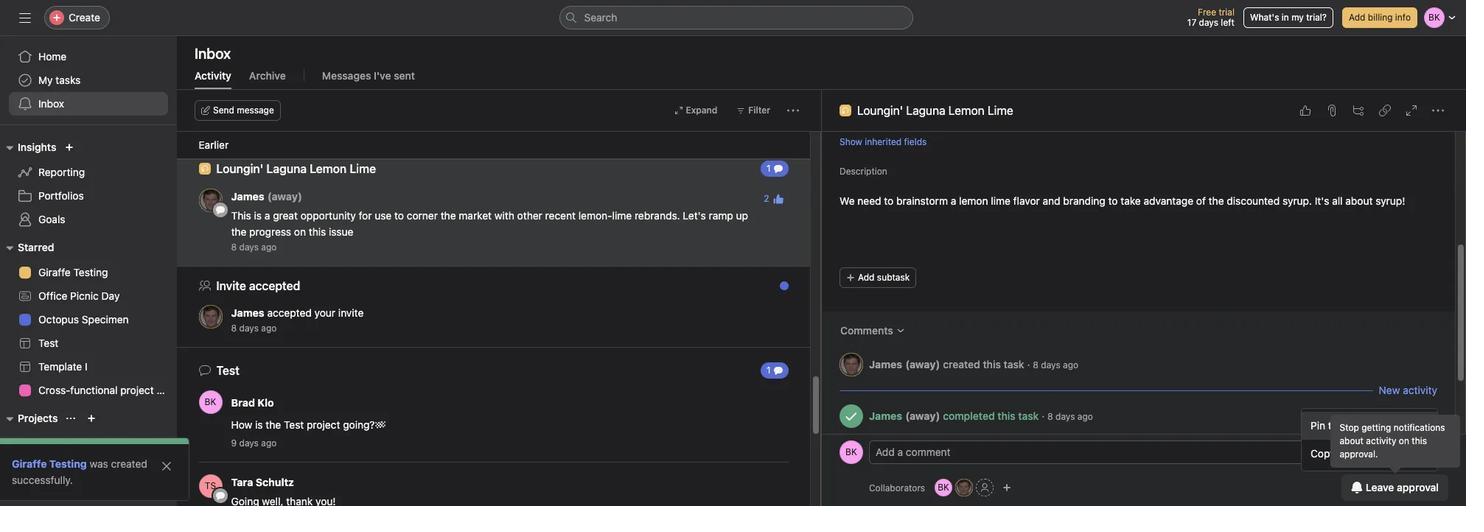 Task type: locate. For each thing, give the bounding box(es) containing it.
1 vertical spatial plan
[[157, 461, 177, 473]]

1 i from the top
[[85, 361, 88, 373]]

testing up invite
[[49, 458, 87, 470]]

home link
[[9, 45, 168, 69]]

1 template from the top
[[38, 361, 82, 373]]

my tasks link
[[9, 69, 168, 92]]

cross- up projects
[[38, 384, 70, 397]]

1 vertical spatial about
[[1340, 436, 1364, 447]]

picnic
[[70, 290, 99, 302]]

inbox down my in the top left of the page
[[38, 97, 64, 110]]

1 vertical spatial 1
[[767, 365, 771, 376]]

0 vertical spatial bk
[[205, 397, 216, 408]]

0 horizontal spatial activity
[[1367, 436, 1397, 447]]

1 vertical spatial functional
[[70, 461, 118, 473]]

2 functional from the top
[[70, 461, 118, 473]]

ago
[[261, 242, 277, 253], [261, 323, 277, 334], [1063, 360, 1079, 371], [1078, 411, 1094, 422], [261, 438, 277, 449]]

project down test link
[[120, 384, 154, 397]]

created up completed
[[943, 358, 981, 371]]

what's in my trial? button
[[1244, 7, 1334, 28]]

0 vertical spatial template i
[[38, 361, 88, 373]]

search list box
[[559, 6, 913, 29]]

0 vertical spatial add
[[1349, 12, 1366, 23]]

description
[[840, 166, 888, 177]]

projects element
[[0, 406, 177, 507]]

2 vertical spatial bk
[[938, 482, 950, 493]]

template for second template i link
[[38, 437, 82, 450]]

about
[[1346, 195, 1373, 207], [1340, 436, 1364, 447]]

plan
[[157, 384, 177, 397], [157, 461, 177, 473]]

1 vertical spatial cross-functional project plan
[[38, 461, 177, 473]]

template down test link
[[38, 361, 82, 373]]

2 template i from the top
[[38, 437, 88, 450]]

0 vertical spatial functional
[[70, 384, 118, 397]]

a up progress
[[265, 209, 270, 222]]

ramp
[[709, 209, 734, 222]]

ja
[[206, 195, 215, 206], [206, 311, 215, 322], [847, 359, 857, 370], [960, 482, 969, 493]]

1 horizontal spatial bk button
[[840, 441, 864, 465]]

cross-functional project plan
[[38, 384, 177, 397], [38, 461, 177, 473]]

add billing info button
[[1343, 7, 1418, 28]]

activity
[[195, 69, 231, 82]]

this down notifications
[[1412, 436, 1428, 447]]

for
[[359, 209, 372, 222]]

cross-functional project plan inside projects element
[[38, 461, 177, 473]]

1 horizontal spatial a
[[951, 195, 957, 207]]

cross- inside projects element
[[38, 461, 70, 473]]

ja button left add or remove collaborators icon
[[956, 479, 974, 497]]

this inside james (away) this is a great opportunity for use to corner the market with other recent lemon-lime rebrands. let's ramp up the progress on this issue 8 days ago
[[309, 226, 326, 238]]

giraffe up successfully.
[[12, 458, 47, 470]]

0 vertical spatial cross-functional project plan
[[38, 384, 177, 397]]

1 vertical spatial template
[[38, 437, 82, 450]]

0 vertical spatial cross-functional project plan link
[[9, 379, 177, 403]]

james up this
[[231, 190, 265, 203]]

1 vertical spatial ·
[[1042, 410, 1045, 422]]

show inherited fields
[[840, 136, 927, 147]]

(away) down comments dropdown button
[[906, 358, 941, 371]]

giraffe testing up office picnic day
[[38, 266, 108, 279]]

cross-functional project plan up new project or portfolio icon
[[38, 384, 177, 397]]

copy approval link image
[[1380, 105, 1392, 117]]

top
[[1341, 420, 1357, 432]]

add subtask button
[[840, 268, 917, 288]]

inbox up activity
[[195, 45, 231, 62]]

james down the invite accepted
[[231, 307, 265, 319]]

1 vertical spatial test
[[216, 364, 240, 378]]

add inside 'button'
[[1349, 12, 1366, 23]]

0 vertical spatial on
[[294, 226, 306, 238]]

· for completed this task
[[1042, 410, 1045, 422]]

what's in my trial?
[[1251, 12, 1327, 23]]

0 vertical spatial test
[[38, 337, 58, 350]]

archive notification image
[[772, 284, 784, 296]]

laguna up fields
[[907, 104, 946, 117]]

giraffe testing link up picnic
[[9, 261, 168, 285]]

2 horizontal spatial test
[[284, 419, 304, 431]]

close image
[[161, 461, 173, 473]]

1 cross-functional project plan from the top
[[38, 384, 177, 397]]

lime
[[991, 195, 1011, 207], [613, 209, 632, 222]]

leftcount image right the add to bookmarks icon
[[774, 367, 783, 375]]

portfolios
[[38, 190, 84, 202]]

a inside james (away) this is a great opportunity for use to corner the market with other recent lemon-lime rebrands. let's ramp up the progress on this issue 8 days ago
[[265, 209, 270, 222]]

2 vertical spatial (away)
[[906, 410, 941, 422]]

1 horizontal spatial lime
[[991, 195, 1011, 207]]

loungin' laguna lemon lime dialog
[[822, 10, 1467, 507]]

i inside projects element
[[85, 437, 88, 450]]

project
[[120, 384, 154, 397], [307, 419, 340, 431], [120, 461, 154, 473]]

1 horizontal spatial bk
[[846, 447, 858, 458]]

1 horizontal spatial ·
[[1042, 410, 1045, 422]]

0 vertical spatial giraffe
[[38, 266, 71, 279]]

about up copy comment link
[[1340, 436, 1364, 447]]

james down comments dropdown button
[[869, 358, 903, 371]]

octopus
[[38, 313, 79, 326]]

james link up this
[[231, 190, 265, 203]]

1 horizontal spatial on
[[1400, 436, 1410, 447]]

starred button
[[0, 239, 54, 257]]

james link up collaborators
[[869, 410, 903, 422]]

created inside 'loungin' laguna lemon lime' dialog
[[943, 358, 981, 371]]

template i down show options, current sort, top icon
[[38, 437, 88, 450]]

0 vertical spatial about
[[1346, 195, 1373, 207]]

1 vertical spatial giraffe testing link
[[12, 458, 87, 470]]

bk button
[[199, 391, 222, 414], [840, 441, 864, 465], [935, 479, 953, 497]]

new activity
[[1379, 384, 1438, 397]]

lemon lime
[[310, 162, 376, 176]]

2 cross-functional project plan from the top
[[38, 461, 177, 473]]

james up collaborators
[[869, 410, 903, 422]]

was created successfully.
[[12, 458, 147, 487]]

giraffe testing inside starred element
[[38, 266, 108, 279]]

2 cross-functional project plan link from the top
[[9, 456, 177, 479]]

1 functional from the top
[[70, 384, 118, 397]]

template i down test link
[[38, 361, 88, 373]]

2 button down 'new activity'
[[1385, 404, 1414, 424]]

ago inside james accepted your invite 8 days ago
[[261, 323, 277, 334]]

2 button
[[760, 189, 789, 209], [1385, 404, 1414, 424]]

functional up new project or portfolio icon
[[70, 384, 118, 397]]

this right completed
[[998, 410, 1016, 422]]

0 horizontal spatial 2 button
[[760, 189, 789, 209]]

template i link down 'octopus specimen' 'link'
[[9, 355, 168, 379]]

0 horizontal spatial loungin'
[[216, 162, 264, 176]]

giraffe testing up successfully.
[[12, 458, 87, 470]]

expand
[[686, 105, 718, 116]]

goals link
[[9, 208, 168, 232]]

days inside free trial 17 days left
[[1200, 17, 1219, 28]]

ja for ja button below the invite accepted
[[206, 311, 215, 322]]

on up link at the bottom right
[[1400, 436, 1410, 447]]

1 vertical spatial loungin'
[[216, 162, 264, 176]]

on
[[294, 226, 306, 238], [1400, 436, 1410, 447]]

1 vertical spatial inbox
[[38, 97, 64, 110]]

2 cross- from the top
[[38, 461, 70, 473]]

james inside james accepted your invite 8 days ago
[[231, 307, 265, 319]]

syrup.
[[1283, 195, 1313, 207]]

new image
[[65, 143, 74, 152]]

stop getting notifications about activity on this approval.
[[1340, 423, 1446, 460]]

home
[[38, 50, 67, 63]]

james inside james (away) this is a great opportunity for use to corner the market with other recent lemon-lime rebrands. let's ramp up the progress on this issue 8 days ago
[[231, 190, 265, 203]]

cross-functional project plan link up new project or portfolio icon
[[9, 379, 177, 403]]

plan inside starred element
[[157, 384, 177, 397]]

is
[[254, 209, 262, 222], [255, 419, 263, 431]]

template down show options, current sort, top icon
[[38, 437, 82, 450]]

add left subtask
[[858, 272, 875, 283]]

1 vertical spatial 2 button
[[1385, 404, 1414, 424]]

(away) for created
[[906, 358, 941, 371]]

james
[[231, 190, 265, 203], [231, 307, 265, 319], [869, 358, 903, 371], [869, 410, 903, 422]]

· for created this task
[[1028, 358, 1031, 371]]

8 inside james (away) completed this task · 8 days ago
[[1048, 411, 1054, 422]]

create
[[69, 11, 100, 24]]

2 1 from the top
[[767, 365, 771, 376]]

1 horizontal spatial inbox
[[195, 45, 231, 62]]

giraffe up 'office'
[[38, 266, 71, 279]]

laguna for lemon
[[907, 104, 946, 117]]

template i inside projects element
[[38, 437, 88, 450]]

task up james (away) completed this task · 8 days ago
[[1004, 358, 1025, 371]]

loungin' up inherited
[[858, 104, 903, 117]]

9
[[231, 438, 237, 449]]

1 horizontal spatial activity
[[1404, 384, 1438, 397]]

ja button
[[199, 189, 222, 212], [199, 305, 222, 329], [840, 353, 864, 377], [956, 479, 974, 497]]

1 horizontal spatial test
[[216, 364, 240, 378]]

0 vertical spatial 1
[[767, 163, 771, 174]]

0 horizontal spatial add
[[858, 272, 875, 283]]

task for created this task
[[1004, 358, 1025, 371]]

1 vertical spatial lime
[[613, 209, 632, 222]]

1 vertical spatial is
[[255, 419, 263, 431]]

activity
[[1404, 384, 1438, 397], [1367, 436, 1397, 447]]

1 horizontal spatial laguna
[[907, 104, 946, 117]]

0 horizontal spatial lime
[[613, 209, 632, 222]]

cross- inside starred element
[[38, 384, 70, 397]]

giraffe testing link up successfully.
[[12, 458, 87, 470]]

laguna down 'drinks'
[[267, 162, 307, 176]]

i down test link
[[85, 361, 88, 373]]

to right the pin at the bottom of page
[[1329, 420, 1338, 432]]

a left lemon
[[951, 195, 957, 207]]

0 vertical spatial giraffe testing
[[38, 266, 108, 279]]

1 vertical spatial (away)
[[906, 358, 941, 371]]

2 horizontal spatial bk button
[[935, 479, 953, 497]]

cross-functional project plan link inside projects element
[[9, 456, 177, 479]]

0 vertical spatial (away)
[[267, 190, 302, 203]]

template
[[38, 361, 82, 373], [38, 437, 82, 450]]

0 vertical spatial lime
[[991, 195, 1011, 207]]

functional down new project or portfolio icon
[[70, 461, 118, 473]]

to right use
[[395, 209, 404, 222]]

0 vertical spatial a
[[951, 195, 957, 207]]

i inside starred element
[[85, 361, 88, 373]]

advantage
[[1144, 195, 1194, 207]]

0 vertical spatial project
[[120, 384, 154, 397]]

0 horizontal spatial 2
[[764, 193, 770, 204]]

schultz
[[256, 476, 294, 489]]

laguna inside dialog
[[907, 104, 946, 117]]

0 horizontal spatial ·
[[1028, 358, 1031, 371]]

1 vertical spatial a
[[265, 209, 270, 222]]

leftcount image up archive notifications icon
[[774, 164, 783, 173]]

1 vertical spatial testing
[[49, 458, 87, 470]]

on down great
[[294, 226, 306, 238]]

invite button
[[14, 474, 78, 501]]

1 left archive notification image
[[767, 365, 771, 376]]

0 vertical spatial testing
[[73, 266, 108, 279]]

1 plan from the top
[[157, 384, 177, 397]]

loungin' inside dialog
[[858, 104, 903, 117]]

leftcount image
[[774, 164, 783, 173], [774, 367, 783, 375]]

ago inside james (away) completed this task · 8 days ago
[[1078, 411, 1094, 422]]

lemon-
[[579, 209, 613, 222]]

0 horizontal spatial created
[[111, 458, 147, 470]]

to inside james (away) this is a great opportunity for use to corner the market with other recent lemon-lime rebrands. let's ramp up the progress on this issue 8 days ago
[[395, 209, 404, 222]]

activity down getting
[[1367, 436, 1397, 447]]

0 vertical spatial is
[[254, 209, 262, 222]]

0 vertical spatial template i link
[[9, 355, 168, 379]]

i down new project or portfolio icon
[[85, 437, 88, 450]]

add inside button
[[858, 272, 875, 283]]

(away) inside james (away) this is a great opportunity for use to corner the market with other recent lemon-lime rebrands. let's ramp up the progress on this issue 8 days ago
[[267, 190, 302, 203]]

james for this
[[231, 190, 265, 203]]

a for lemon
[[951, 195, 957, 207]]

2 vertical spatial test
[[284, 419, 304, 431]]

(away) up great
[[267, 190, 302, 203]]

0 vertical spatial activity
[[1404, 384, 1438, 397]]

add subtask image
[[1353, 105, 1365, 117]]

1 vertical spatial bk button
[[840, 441, 864, 465]]

1 cross- from the top
[[38, 384, 70, 397]]

opportunity
[[301, 209, 356, 222]]

ts button
[[199, 475, 222, 499]]

1 horizontal spatial add
[[1349, 12, 1366, 23]]

(away) for completed
[[906, 410, 941, 422]]

ja button left this
[[199, 189, 222, 212]]

1 template i from the top
[[38, 361, 88, 373]]

what's
[[1251, 12, 1280, 23]]

james for created
[[869, 358, 903, 371]]

lime left flavor
[[991, 195, 1011, 207]]

1 vertical spatial activity
[[1367, 436, 1397, 447]]

2 plan from the top
[[157, 461, 177, 473]]

archive notifications image
[[772, 176, 784, 188]]

project left 'close' image
[[120, 461, 154, 473]]

james link down comments dropdown button
[[869, 358, 903, 371]]

created
[[943, 358, 981, 371], [111, 458, 147, 470]]

james link
[[231, 190, 265, 203], [231, 307, 265, 319], [869, 358, 903, 371], [869, 410, 903, 422]]

(away)
[[267, 190, 302, 203], [906, 358, 941, 371], [906, 410, 941, 422]]

1 vertical spatial add
[[858, 272, 875, 283]]

1 vertical spatial template i
[[38, 437, 88, 450]]

task right completed
[[1019, 410, 1039, 422]]

this down the opportunity
[[309, 226, 326, 238]]

testing
[[73, 266, 108, 279], [49, 458, 87, 470]]

cross-functional project plan down new project or portfolio icon
[[38, 461, 177, 473]]

template inside starred element
[[38, 361, 82, 373]]

is right this
[[254, 209, 262, 222]]

leave
[[1366, 482, 1395, 494]]

lemon
[[959, 195, 989, 207]]

add for add subtask
[[858, 272, 875, 283]]

days inside james (away) this is a great opportunity for use to corner the market with other recent lemon-lime rebrands. let's ramp up the progress on this issue 8 days ago
[[239, 242, 259, 253]]

0 horizontal spatial inbox
[[38, 97, 64, 110]]

reporting link
[[9, 161, 168, 184]]

0 horizontal spatial laguna
[[267, 162, 307, 176]]

1 horizontal spatial loungin'
[[858, 104, 903, 117]]

ja for ja button left of add or remove collaborators icon
[[960, 482, 969, 493]]

0 vertical spatial 2 button
[[760, 189, 789, 209]]

new project or portfolio image
[[87, 414, 96, 423]]

to
[[884, 195, 894, 207], [1109, 195, 1118, 207], [395, 209, 404, 222], [1329, 420, 1338, 432]]

1 horizontal spatial 2 button
[[1385, 404, 1414, 424]]

1 cross-functional project plan link from the top
[[9, 379, 177, 403]]

0 vertical spatial i
[[85, 361, 88, 373]]

james (away) created this task · 8 days ago
[[869, 358, 1079, 371]]

cross-functional project plan link up invite
[[9, 456, 177, 479]]

laguna
[[907, 104, 946, 117], [267, 162, 307, 176]]

0 horizontal spatial on
[[294, 226, 306, 238]]

lime inside james (away) this is a great opportunity for use to corner the market with other recent lemon-lime rebrands. let's ramp up the progress on this issue 8 days ago
[[613, 209, 632, 222]]

octopus specimen
[[38, 313, 129, 326]]

completed
[[943, 410, 995, 422]]

lime left rebrands.
[[613, 209, 632, 222]]

0 horizontal spatial test
[[38, 337, 58, 350]]

is right how
[[255, 419, 263, 431]]

2 button down archive notifications icon
[[760, 189, 789, 209]]

accepted
[[267, 307, 312, 319]]

2 leftcount image from the top
[[774, 367, 783, 375]]

progress
[[249, 226, 291, 238]]

created right was
[[111, 458, 147, 470]]

template inside projects element
[[38, 437, 82, 450]]

insights button
[[0, 139, 56, 156]]

to left take
[[1109, 195, 1118, 207]]

testing up office picnic day link
[[73, 266, 108, 279]]

1 down the 'filter'
[[767, 163, 771, 174]]

comments button
[[831, 318, 915, 344]]

2 template from the top
[[38, 437, 82, 450]]

tara schultz
[[231, 476, 294, 489]]

1 vertical spatial created
[[111, 458, 147, 470]]

flavor
[[1014, 195, 1040, 207]]

0 vertical spatial 2
[[764, 193, 770, 204]]

activity inside "stop getting notifications about activity on this approval."
[[1367, 436, 1397, 447]]

0 vertical spatial loungin'
[[858, 104, 903, 117]]

1 horizontal spatial created
[[943, 358, 981, 371]]

giraffe inside starred element
[[38, 266, 71, 279]]

activity inside 'loungin' laguna lemon lime' dialog
[[1404, 384, 1438, 397]]

loungin' down drisco's drinks
[[216, 162, 264, 176]]

project inside starred element
[[120, 384, 154, 397]]

2 template i link from the top
[[9, 432, 168, 456]]

how
[[231, 419, 252, 431]]

cross-
[[38, 384, 70, 397], [38, 461, 70, 473]]

expand button
[[668, 100, 724, 121]]

2 i from the top
[[85, 437, 88, 450]]

0 vertical spatial laguna
[[907, 104, 946, 117]]

with
[[495, 209, 515, 222]]

1 vertical spatial template i link
[[9, 432, 168, 456]]

comment
[[1339, 448, 1383, 460]]

stop getting notifications about activity on this approval. tooltip
[[1331, 416, 1460, 472]]

california
[[345, 145, 385, 156]]

giraffe
[[38, 266, 71, 279], [12, 458, 47, 470]]

(away) left completed
[[906, 410, 941, 422]]

1 vertical spatial task
[[1019, 410, 1039, 422]]

about right all in the right top of the page
[[1346, 195, 1373, 207]]

tasks
[[56, 74, 81, 86]]

cross- up successfully.
[[38, 461, 70, 473]]

notifications
[[1394, 423, 1446, 434]]

this
[[309, 226, 326, 238], [983, 358, 1001, 371], [998, 410, 1016, 422], [1412, 436, 1428, 447]]

james link down the invite accepted
[[231, 307, 265, 319]]

0 horizontal spatial bk button
[[199, 391, 222, 414]]

0 horizontal spatial a
[[265, 209, 270, 222]]

0 vertical spatial leftcount image
[[774, 164, 783, 173]]

0 vertical spatial created
[[943, 358, 981, 371]]

1 vertical spatial 2
[[1390, 408, 1395, 419]]

cola
[[387, 145, 406, 156]]

the inside 'loungin' laguna lemon lime' dialog
[[1209, 195, 1225, 207]]

project left going?
[[307, 419, 340, 431]]

search button
[[559, 6, 913, 29]]

ago inside james (away) this is a great opportunity for use to corner the market with other recent lemon-lime rebrands. let's ramp up the progress on this issue 8 days ago
[[261, 242, 277, 253]]

template i link up was
[[9, 432, 168, 456]]

add left billing on the right top of page
[[1349, 12, 1366, 23]]

office picnic day
[[38, 290, 120, 302]]

i
[[85, 361, 88, 373], [85, 437, 88, 450]]

the right of
[[1209, 195, 1225, 207]]

how is the test project going?
[[231, 419, 375, 431]]

1 vertical spatial i
[[85, 437, 88, 450]]

it's
[[1315, 195, 1330, 207]]

the right corner
[[441, 209, 456, 222]]

1 template i link from the top
[[9, 355, 168, 379]]

a inside dialog
[[951, 195, 957, 207]]

template i inside starred element
[[38, 361, 88, 373]]

testing inside starred element
[[73, 266, 108, 279]]

projects button
[[0, 410, 58, 428]]

1 1 from the top
[[767, 163, 771, 174]]

1 vertical spatial bk
[[846, 447, 858, 458]]

0 vertical spatial ·
[[1028, 358, 1031, 371]]

pin to top menu item
[[1302, 412, 1438, 440]]

1 leftcount image from the top
[[774, 164, 783, 173]]

1 vertical spatial cross-
[[38, 461, 70, 473]]

activity up "show options" image
[[1404, 384, 1438, 397]]

1 horizontal spatial 2
[[1390, 408, 1395, 419]]

ja button down the invite accepted
[[199, 305, 222, 329]]

1 vertical spatial cross-functional project plan link
[[9, 456, 177, 479]]



Task type: describe. For each thing, give the bounding box(es) containing it.
this inside "stop getting notifications about activity on this approval."
[[1412, 436, 1428, 447]]

0 vertical spatial inbox
[[195, 45, 231, 62]]

2 horizontal spatial bk
[[938, 482, 950, 493]]

take
[[1121, 195, 1141, 207]]

day
[[102, 290, 120, 302]]

successfully.
[[12, 474, 73, 487]]

(away) for this
[[267, 190, 302, 203]]

days inside james accepted your invite 8 days ago
[[239, 323, 259, 334]]

earlier
[[199, 139, 229, 151]]

created inside was created successfully.
[[111, 458, 147, 470]]

tara
[[231, 476, 253, 489]]

1 for test
[[767, 365, 771, 376]]

getting
[[1362, 423, 1392, 434]]

send message
[[213, 105, 274, 116]]

and
[[1043, 195, 1061, 207]]

8 inside james accepted your invite 8 days ago
[[231, 323, 237, 334]]

1 vertical spatial giraffe
[[12, 458, 47, 470]]

show
[[840, 136, 863, 147]]

cross-functional project plan inside starred element
[[38, 384, 177, 397]]

fields
[[904, 136, 927, 147]]

on inside "stop getting notifications about activity on this approval."
[[1400, 436, 1410, 447]]

ago inside james (away) created this task · 8 days ago
[[1063, 360, 1079, 371]]

more actions for this task image
[[1433, 105, 1445, 117]]

the down this
[[231, 226, 247, 238]]

1 vertical spatial giraffe testing
[[12, 458, 87, 470]]

office picnic day link
[[9, 285, 168, 308]]

leftcount image for loungin' laguna lemon lime
[[774, 164, 783, 173]]

office
[[38, 290, 67, 302]]

full screen image
[[1406, 105, 1418, 117]]

lime inside dialog
[[991, 195, 1011, 207]]

add billing info
[[1349, 12, 1411, 23]]

days inside james (away) completed this task · 8 days ago
[[1056, 411, 1076, 422]]

messages i've sent link
[[322, 69, 415, 89]]

template for 2nd template i link from the bottom
[[38, 361, 82, 373]]

invite
[[41, 481, 68, 493]]

james for completed
[[869, 410, 903, 422]]

goals
[[38, 213, 65, 226]]

recent
[[545, 209, 576, 222]]

trial
[[1219, 7, 1235, 18]]

all
[[1333, 195, 1343, 207]]

ja for ja button left of this
[[206, 195, 215, 206]]

up
[[736, 209, 749, 222]]

insights
[[18, 141, 56, 153]]

plan inside projects element
[[157, 461, 177, 473]]

0 vertical spatial bk button
[[199, 391, 222, 414]]

james for your
[[231, 307, 265, 319]]

this up james (away) completed this task · 8 days ago
[[983, 358, 1001, 371]]

james link for your
[[231, 307, 265, 319]]

archive
[[249, 69, 286, 82]]

8 inside james (away) created this task · 8 days ago
[[1033, 360, 1039, 371]]

brad klo link
[[231, 396, 274, 409]]

james link for created
[[869, 358, 903, 371]]

we need to brainstorm a lemon lime flavor and branding to take advantage of the discounted syrup. it's all about syrup!
[[840, 195, 1406, 207]]

0 horizontal spatial bk
[[205, 397, 216, 408]]

drisco's
[[211, 145, 245, 156]]

james link for completed
[[869, 410, 903, 422]]

new
[[1379, 384, 1401, 397]]

stop
[[1340, 423, 1360, 434]]

inbox link
[[9, 92, 168, 116]]

send
[[213, 105, 234, 116]]

loungin' laguna lemon lime
[[858, 104, 1014, 117]]

subtask
[[877, 272, 910, 283]]

to right need
[[884, 195, 894, 207]]

is inside james (away) this is a great opportunity for use to corner the market with other recent lemon-lime rebrands. let's ramp up the progress on this issue 8 days ago
[[254, 209, 262, 222]]

free trial 17 days left
[[1188, 7, 1235, 28]]

brainstorm
[[297, 145, 343, 156]]

billing
[[1369, 12, 1393, 23]]

drisco's drinks
[[211, 145, 274, 156]]

drinks
[[247, 145, 274, 156]]

messages
[[322, 69, 371, 82]]

2 vertical spatial bk button
[[935, 479, 953, 497]]

show options image
[[1423, 406, 1432, 415]]

loungin' for loungin' laguna lemon lime
[[858, 104, 903, 117]]

to inside pin to top menu item
[[1329, 420, 1338, 432]]

invite accepted
[[216, 279, 300, 293]]

2 inside 'loungin' laguna lemon lime' dialog
[[1390, 408, 1395, 419]]

starred
[[18, 241, 54, 254]]

use
[[375, 209, 392, 222]]

pin to top
[[1311, 420, 1357, 432]]

loungin' for loungin' laguna lemon lime
[[216, 162, 264, 176]]

attachments: add a file to this task, loungin' laguna lemon lime image
[[1327, 105, 1338, 117]]

add for add billing info
[[1349, 12, 1366, 23]]

james (away) completed this task · 8 days ago
[[869, 410, 1094, 422]]

add subtask
[[858, 272, 910, 283]]

rebrands.
[[635, 209, 680, 222]]

left
[[1221, 17, 1235, 28]]

global element
[[0, 36, 177, 125]]

show options, current sort, top image
[[67, 414, 76, 423]]

0 likes. click to like this task image
[[1300, 105, 1312, 117]]

send message button
[[195, 100, 281, 121]]

syrup!
[[1376, 195, 1406, 207]]

0 vertical spatial giraffe testing link
[[9, 261, 168, 285]]

days inside james (away) created this task · 8 days ago
[[1041, 360, 1061, 371]]

changes requested image
[[840, 105, 852, 117]]

starred element
[[0, 235, 177, 406]]

invite
[[338, 307, 364, 319]]

sent
[[394, 69, 415, 82]]

9 days ago
[[231, 438, 277, 449]]

about inside 'loungin' laguna lemon lime' dialog
[[1346, 195, 1373, 207]]

james accepted your invite 8 days ago
[[231, 307, 364, 334]]

test link
[[9, 332, 168, 355]]

discounted
[[1227, 195, 1280, 207]]

trial?
[[1307, 12, 1327, 23]]

a for great
[[265, 209, 270, 222]]

i for 2nd template i link from the bottom
[[85, 361, 88, 373]]

test inside starred element
[[38, 337, 58, 350]]

brainstorm
[[897, 195, 948, 207]]

tara schultz link
[[231, 476, 294, 489]]

1 for loungin' laguna lemon lime
[[767, 163, 771, 174]]

hide sidebar image
[[19, 12, 31, 24]]

🏁 image
[[375, 420, 387, 431]]

task for completed this task
[[1019, 410, 1039, 422]]

inbox inside global element
[[38, 97, 64, 110]]

lime
[[988, 104, 1014, 117]]

loungin' laguna lemon lime
[[216, 162, 376, 176]]

info
[[1396, 12, 1411, 23]]

ja for ja button below comments
[[847, 359, 857, 370]]

need
[[858, 195, 882, 207]]

the down klo
[[266, 419, 281, 431]]

your
[[315, 307, 336, 319]]

1 vertical spatial project
[[307, 419, 340, 431]]

i for second template i link
[[85, 437, 88, 450]]

insights element
[[0, 134, 177, 235]]

comments
[[841, 324, 894, 337]]

8 inside james (away) this is a great opportunity for use to corner the market with other recent lemon-lime rebrands. let's ramp up the progress on this issue 8 days ago
[[231, 242, 237, 253]]

copy
[[1311, 448, 1336, 460]]

market
[[459, 209, 492, 222]]

17
[[1188, 17, 1197, 28]]

my tasks
[[38, 74, 81, 86]]

add or remove collaborators image
[[1003, 484, 1012, 493]]

octopus specimen link
[[9, 308, 168, 332]]

ts
[[205, 481, 216, 492]]

2 vertical spatial project
[[120, 461, 154, 473]]

archive notification image
[[772, 365, 784, 377]]

collaborators
[[869, 483, 926, 494]]

ja button down comments
[[840, 353, 864, 377]]

specimen
[[82, 313, 129, 326]]

approval.
[[1340, 449, 1379, 460]]

klo
[[258, 396, 274, 409]]

filter
[[749, 105, 771, 116]]

functional inside projects element
[[70, 461, 118, 473]]

laguna for lemon lime
[[267, 162, 307, 176]]

about inside "stop getting notifications about activity on this approval."
[[1340, 436, 1364, 447]]

functional inside starred element
[[70, 384, 118, 397]]

more actions image
[[788, 105, 799, 117]]

on inside james (away) this is a great opportunity for use to corner the market with other recent lemon-lime rebrands. let's ramp up the progress on this issue 8 days ago
[[294, 226, 306, 238]]

add to bookmarks image
[[749, 365, 761, 377]]

leftcount image for test
[[774, 367, 783, 375]]



Task type: vqa. For each thing, say whether or not it's contained in the screenshot.
My first portfolio "link"
no



